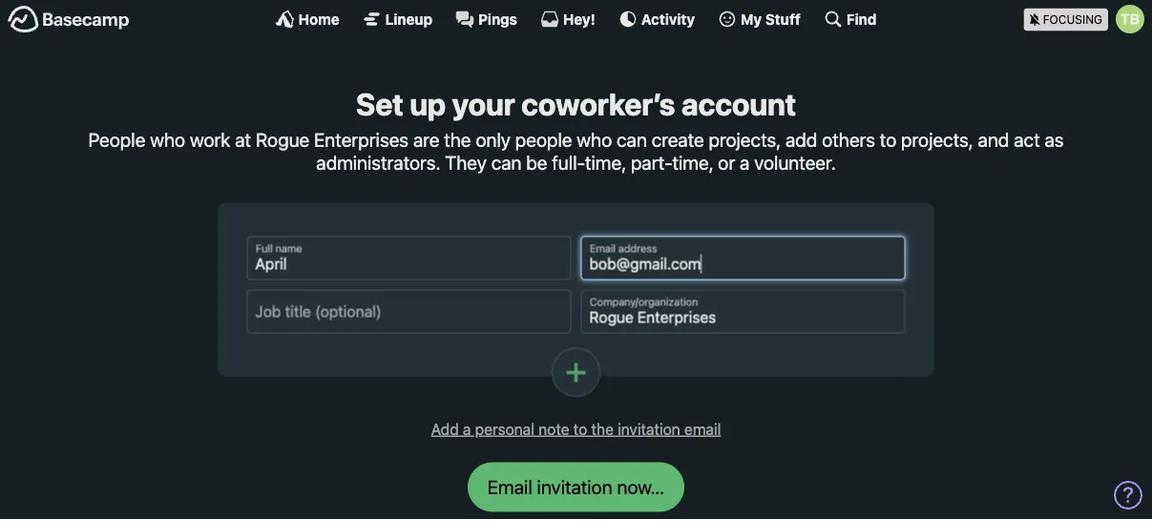 Task type: describe. For each thing, give the bounding box(es) containing it.
administrators.
[[316, 151, 441, 174]]

1 who from the left
[[150, 129, 185, 151]]

lineup
[[385, 11, 433, 27]]

name
[[276, 243, 302, 255]]

be
[[526, 151, 548, 174]]

add
[[786, 129, 818, 151]]

2 time, from the left
[[673, 151, 714, 174]]

part-
[[631, 151, 673, 174]]

to inside the set up your coworker's account people who work at rogue enterprises are the only people who can create projects, add others to projects, and act as administrators. they can be full-time, part-time, or a volunteer.
[[880, 129, 897, 151]]

activity
[[641, 11, 695, 27]]

email
[[685, 420, 721, 438]]

focusing button
[[1024, 0, 1152, 37]]

coworker's
[[521, 86, 675, 122]]

address
[[619, 243, 657, 255]]

email
[[590, 243, 616, 255]]

1 projects, from the left
[[709, 129, 781, 151]]

2 projects, from the left
[[901, 129, 974, 151]]

a inside the set up your coworker's account people who work at rogue enterprises are the only people who can create projects, add others to projects, and act as administrators. they can be full-time, part-time, or a volunteer.
[[740, 151, 750, 174]]

the inside button
[[591, 420, 614, 438]]

full-
[[552, 151, 585, 174]]

the inside the set up your coworker's account people who work at rogue enterprises are the only people who can create projects, add others to projects, and act as administrators. they can be full-time, part-time, or a volunteer.
[[444, 129, 471, 151]]

and
[[978, 129, 1010, 151]]

up
[[410, 86, 446, 122]]

they
[[445, 151, 487, 174]]

email address
[[590, 243, 657, 255]]

my stuff button
[[718, 10, 801, 29]]

tim burton image
[[1116, 5, 1145, 33]]

hey!
[[563, 11, 596, 27]]

only
[[476, 129, 511, 151]]

Email address email field
[[581, 236, 906, 280]]

switch accounts image
[[8, 5, 130, 34]]

a inside button
[[463, 420, 471, 438]]

full
[[256, 243, 273, 255]]

home
[[298, 11, 340, 27]]

pings
[[478, 11, 517, 27]]

stuff
[[766, 11, 801, 27]]

0 horizontal spatial can
[[491, 151, 522, 174]]



Task type: locate. For each thing, give the bounding box(es) containing it.
to inside button
[[574, 420, 587, 438]]

1 vertical spatial the
[[591, 420, 614, 438]]

1 horizontal spatial to
[[880, 129, 897, 151]]

projects, left and in the right top of the page
[[901, 129, 974, 151]]

hey! button
[[540, 10, 596, 29]]

to right note
[[574, 420, 587, 438]]

0 horizontal spatial a
[[463, 420, 471, 438]]

rogue
[[256, 129, 310, 151]]

0 horizontal spatial projects,
[[709, 129, 781, 151]]

0 horizontal spatial time,
[[585, 151, 626, 174]]

invitation
[[618, 420, 681, 438]]

can
[[617, 129, 647, 151], [491, 151, 522, 174]]

add a personal note to the invitation email
[[431, 420, 721, 438]]

0 vertical spatial to
[[880, 129, 897, 151]]

enterprises
[[314, 129, 409, 151]]

1 horizontal spatial a
[[740, 151, 750, 174]]

0 vertical spatial the
[[444, 129, 471, 151]]

1 horizontal spatial time,
[[673, 151, 714, 174]]

Job title (optional) text field
[[247, 290, 571, 334]]

find
[[847, 11, 877, 27]]

who up full-
[[577, 129, 612, 151]]

company/organization
[[590, 296, 698, 309]]

volunteer.
[[754, 151, 836, 174]]

who
[[150, 129, 185, 151], [577, 129, 612, 151]]

1 horizontal spatial the
[[591, 420, 614, 438]]

a right or
[[740, 151, 750, 174]]

the left "invitation"
[[591, 420, 614, 438]]

add a personal note to the invitation email button
[[424, 415, 729, 444]]

create
[[652, 129, 704, 151]]

to
[[880, 129, 897, 151], [574, 420, 587, 438]]

1 vertical spatial a
[[463, 420, 471, 438]]

find button
[[824, 10, 877, 29]]

1 time, from the left
[[585, 151, 626, 174]]

projects,
[[709, 129, 781, 151], [901, 129, 974, 151]]

a right "add"
[[463, 420, 471, 438]]

None submit
[[468, 463, 685, 512]]

the up they
[[444, 129, 471, 151]]

who left work
[[150, 129, 185, 151]]

0 horizontal spatial the
[[444, 129, 471, 151]]

activity link
[[619, 10, 695, 29]]

others
[[822, 129, 876, 151]]

0 vertical spatial a
[[740, 151, 750, 174]]

your
[[452, 86, 515, 122]]

set
[[356, 86, 404, 122]]

set up your coworker's account people who work at rogue enterprises are the only people who can create projects, add others to projects, and act as administrators. they can be full-time, part-time, or a volunteer.
[[88, 86, 1064, 174]]

main element
[[0, 0, 1152, 37]]

home link
[[276, 10, 340, 29]]

account
[[682, 86, 797, 122]]

0 horizontal spatial who
[[150, 129, 185, 151]]

0 horizontal spatial to
[[574, 420, 587, 438]]

work
[[190, 129, 231, 151]]

are
[[413, 129, 440, 151]]

focusing
[[1043, 13, 1103, 26]]

add
[[431, 420, 459, 438]]

as
[[1045, 129, 1064, 151]]

at
[[235, 129, 251, 151]]

people
[[88, 129, 145, 151]]

can up part- in the top of the page
[[617, 129, 647, 151]]

can down "only"
[[491, 151, 522, 174]]

personal
[[475, 420, 535, 438]]

or
[[718, 151, 735, 174]]

full name
[[256, 243, 302, 255]]

time,
[[585, 151, 626, 174], [673, 151, 714, 174]]

note
[[539, 420, 570, 438]]

2 who from the left
[[577, 129, 612, 151]]

my
[[741, 11, 762, 27]]

Full name text field
[[247, 236, 571, 280]]

act
[[1014, 129, 1040, 151]]

time, down the "create"
[[673, 151, 714, 174]]

people
[[515, 129, 572, 151]]

pings button
[[456, 10, 517, 29]]

lineup link
[[363, 10, 433, 29]]

projects, up or
[[709, 129, 781, 151]]

1 horizontal spatial who
[[577, 129, 612, 151]]

my stuff
[[741, 11, 801, 27]]

1 vertical spatial to
[[574, 420, 587, 438]]

to right others
[[880, 129, 897, 151]]

1 horizontal spatial can
[[617, 129, 647, 151]]

1 horizontal spatial projects,
[[901, 129, 974, 151]]

a
[[740, 151, 750, 174], [463, 420, 471, 438]]

the
[[444, 129, 471, 151], [591, 420, 614, 438]]

Company/organization text field
[[581, 290, 906, 334]]

time, left part- in the top of the page
[[585, 151, 626, 174]]



Task type: vqa. For each thing, say whether or not it's contained in the screenshot.
'invitation'
yes



